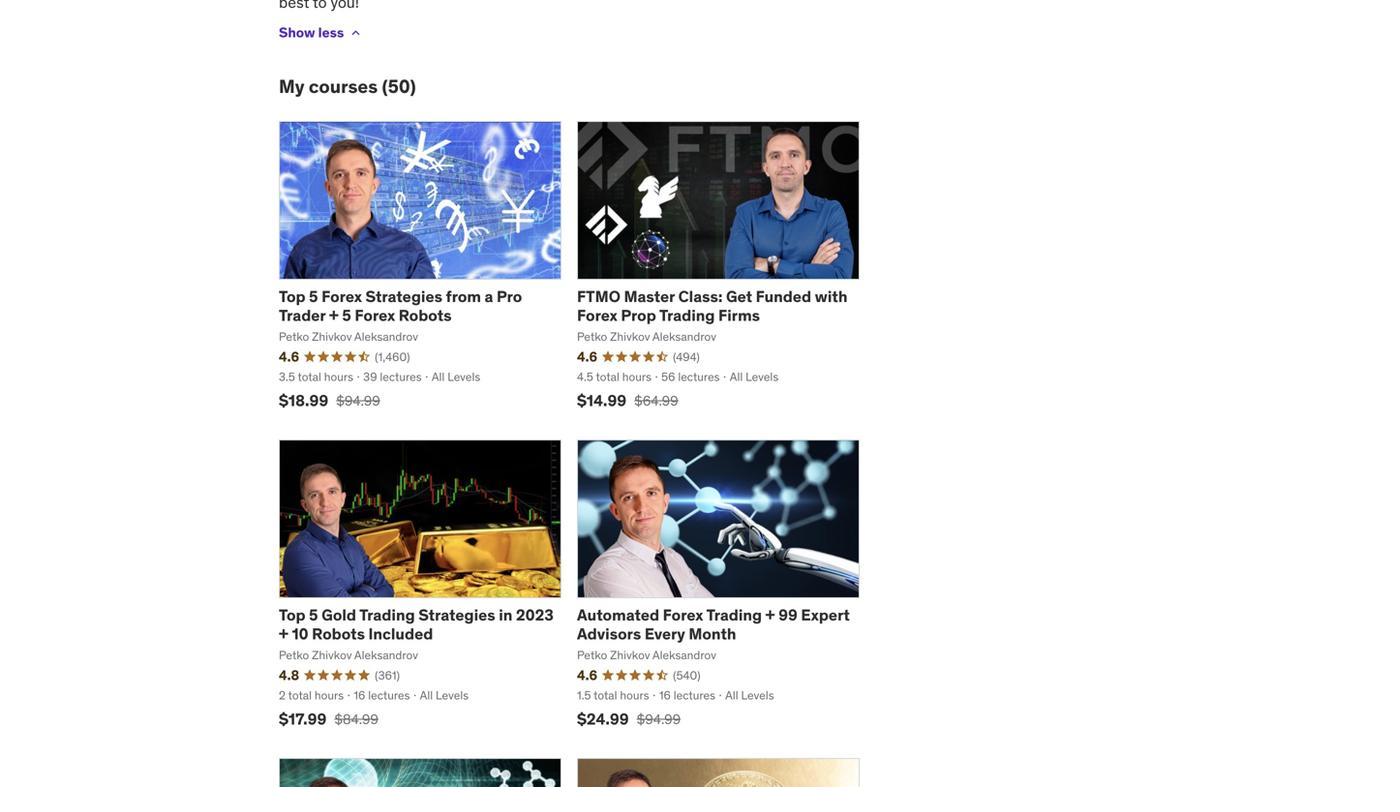 Task type: describe. For each thing, give the bounding box(es) containing it.
total for $17.99
[[288, 688, 312, 703]]

aleksandrov inside ftmo master class: get funded with forex prop trading firms petko zhivkov aleksandrov
[[653, 329, 717, 344]]

levels for funded
[[746, 370, 779, 385]]

advisors
[[577, 624, 641, 644]]

trading inside top 5 gold trading strategies in 2023 + 10 robots included petko zhivkov aleksandrov
[[359, 605, 415, 625]]

361 reviews element
[[375, 668, 400, 684]]

from
[[446, 287, 481, 307]]

petko inside top 5 forex strategies from a pro trader + 5 forex robots petko zhivkov aleksandrov
[[279, 329, 309, 344]]

funded
[[756, 287, 812, 307]]

a
[[485, 287, 493, 307]]

trader
[[279, 305, 326, 325]]

xsmall image
[[348, 25, 364, 41]]

zhivkov inside automated forex trading + 99 expert advisors every month petko zhivkov aleksandrov
[[610, 648, 650, 663]]

show less button
[[279, 14, 364, 52]]

all levels for +
[[726, 688, 774, 703]]

lectures for robots
[[380, 370, 422, 385]]

my
[[279, 75, 305, 98]]

(50)
[[382, 75, 416, 98]]

$24.99 $94.99
[[577, 709, 681, 729]]

(361)
[[375, 668, 400, 683]]

$14.99 $64.99
[[577, 391, 679, 411]]

lectures for aleksandrov
[[674, 688, 716, 703]]

4.6 for automated forex trading + 99 expert advisors every month
[[577, 667, 598, 684]]

strategies inside top 5 forex strategies from a pro trader + 5 forex robots petko zhivkov aleksandrov
[[366, 287, 443, 307]]

levels for from
[[448, 370, 481, 385]]

less
[[318, 24, 344, 41]]

540 reviews element
[[673, 668, 701, 684]]

+ inside top 5 gold trading strategies in 2023 + 10 robots included petko zhivkov aleksandrov
[[279, 624, 289, 644]]

ftmo
[[577, 287, 621, 307]]

4.5 total hours
[[577, 370, 652, 385]]

$17.99
[[279, 709, 327, 729]]

levels for strategies
[[436, 688, 469, 703]]

3.5
[[279, 370, 295, 385]]

robots inside top 5 forex strategies from a pro trader + 5 forex robots petko zhivkov aleksandrov
[[399, 305, 452, 325]]

16 for $24.99
[[659, 688, 671, 703]]

levels for 99
[[741, 688, 774, 703]]

$18.99
[[279, 391, 329, 411]]

5 for forex
[[309, 287, 318, 307]]

zhivkov inside top 5 forex strategies from a pro trader + 5 forex robots petko zhivkov aleksandrov
[[312, 329, 352, 344]]

show
[[279, 24, 315, 41]]

16 lectures for included
[[354, 688, 410, 703]]

all for +
[[726, 688, 739, 703]]

total for $24.99
[[594, 688, 617, 703]]

39 lectures
[[363, 370, 422, 385]]

56
[[662, 370, 675, 385]]

class:
[[679, 287, 723, 307]]

lectures for zhivkov
[[678, 370, 720, 385]]

hours for $18.99
[[324, 370, 353, 385]]

$84.99
[[335, 711, 379, 728]]

aleksandrov inside automated forex trading + 99 expert advisors every month petko zhivkov aleksandrov
[[653, 648, 717, 663]]

ftmo master class: get funded with forex prop trading firms link
[[577, 287, 848, 325]]

top for trader
[[279, 287, 306, 307]]

10
[[292, 624, 309, 644]]

hours for $14.99
[[623, 370, 652, 385]]

16 lectures for zhivkov
[[659, 688, 716, 703]]

$64.99
[[635, 392, 679, 410]]

4.6 for ftmo master class: get funded with forex prop trading firms
[[577, 348, 598, 365]]

every
[[645, 624, 686, 644]]

(494)
[[673, 349, 700, 364]]

56 lectures
[[662, 370, 720, 385]]

all for strategies
[[432, 370, 445, 385]]

automated
[[577, 605, 660, 625]]

$94.99 for $24.99
[[637, 711, 681, 728]]

2 total hours
[[279, 688, 344, 703]]

+ inside top 5 forex strategies from a pro trader + 5 forex robots petko zhivkov aleksandrov
[[329, 305, 339, 325]]

1460 reviews element
[[375, 349, 410, 365]]

hours for $24.99
[[620, 688, 650, 703]]

2023
[[516, 605, 554, 625]]

5 right trader at the top of page
[[342, 305, 351, 325]]

1.5
[[577, 688, 591, 703]]

total for $18.99
[[298, 370, 321, 385]]

5 for gold
[[309, 605, 318, 625]]

prop
[[621, 305, 657, 325]]



Task type: vqa. For each thing, say whether or not it's contained in the screenshot.


Task type: locate. For each thing, give the bounding box(es) containing it.
all levels right 39 lectures
[[432, 370, 481, 385]]

hours up $17.99 $84.99
[[315, 688, 344, 703]]

494 reviews element
[[673, 349, 700, 365]]

0 vertical spatial robots
[[399, 305, 452, 325]]

16 lectures down "540 reviews" element at the bottom of the page
[[659, 688, 716, 703]]

levels down firms
[[746, 370, 779, 385]]

+
[[329, 305, 339, 325], [766, 605, 775, 625], [279, 624, 289, 644]]

total right 4.5
[[596, 370, 620, 385]]

forex inside automated forex trading + 99 expert advisors every month petko zhivkov aleksandrov
[[663, 605, 704, 625]]

16
[[354, 688, 365, 703], [659, 688, 671, 703]]

strategies inside top 5 gold trading strategies in 2023 + 10 robots included petko zhivkov aleksandrov
[[419, 605, 496, 625]]

total for $14.99
[[596, 370, 620, 385]]

0 horizontal spatial 16 lectures
[[354, 688, 410, 703]]

$94.99 down "39"
[[336, 392, 380, 410]]

4.5
[[577, 370, 594, 385]]

$94.99 inside $18.99 $94.99
[[336, 392, 380, 410]]

expert
[[801, 605, 850, 625]]

$94.99
[[336, 392, 380, 410], [637, 711, 681, 728]]

petko
[[279, 329, 309, 344], [577, 329, 608, 344], [279, 648, 309, 663], [577, 648, 608, 663]]

1.5 total hours
[[577, 688, 650, 703]]

3.5 total hours
[[279, 370, 353, 385]]

hours up $18.99 $94.99
[[324, 370, 353, 385]]

lectures down 494 reviews element
[[678, 370, 720, 385]]

all for get
[[730, 370, 743, 385]]

strategies left in
[[419, 605, 496, 625]]

with
[[815, 287, 848, 307]]

16 lectures down 361 reviews element
[[354, 688, 410, 703]]

forex inside ftmo master class: get funded with forex prop trading firms petko zhivkov aleksandrov
[[577, 305, 618, 325]]

(1,460)
[[375, 349, 410, 364]]

firms
[[719, 305, 760, 325]]

all down automated forex trading + 99 expert advisors every month petko zhivkov aleksandrov
[[726, 688, 739, 703]]

pro
[[497, 287, 522, 307]]

hours up $24.99 $94.99
[[620, 688, 650, 703]]

5 inside top 5 gold trading strategies in 2023 + 10 robots included petko zhivkov aleksandrov
[[309, 605, 318, 625]]

levels down automated forex trading + 99 expert advisors every month petko zhivkov aleksandrov
[[741, 688, 774, 703]]

lectures down 1460 reviews element
[[380, 370, 422, 385]]

16 up '$84.99'
[[354, 688, 365, 703]]

all right 39 lectures
[[432, 370, 445, 385]]

included
[[369, 624, 433, 644]]

1 horizontal spatial 16
[[659, 688, 671, 703]]

petko inside ftmo master class: get funded with forex prop trading firms petko zhivkov aleksandrov
[[577, 329, 608, 344]]

5
[[309, 287, 318, 307], [342, 305, 351, 325], [309, 605, 318, 625]]

lectures
[[380, 370, 422, 385], [678, 370, 720, 385], [368, 688, 410, 703], [674, 688, 716, 703]]

$94.99 for $18.99
[[336, 392, 380, 410]]

1 horizontal spatial $94.99
[[637, 711, 681, 728]]

all for trading
[[420, 688, 433, 703]]

$94.99 inside $24.99 $94.99
[[637, 711, 681, 728]]

zhivkov
[[312, 329, 352, 344], [610, 329, 650, 344], [312, 648, 352, 663], [610, 648, 650, 663]]

levels right 39 lectures
[[448, 370, 481, 385]]

petko inside top 5 gold trading strategies in 2023 + 10 robots included petko zhivkov aleksandrov
[[279, 648, 309, 663]]

all down top 5 gold trading strategies in 2023 + 10 robots included petko zhivkov aleksandrov
[[420, 688, 433, 703]]

levels
[[448, 370, 481, 385], [746, 370, 779, 385], [436, 688, 469, 703], [741, 688, 774, 703]]

ftmo master class: get funded with forex prop trading firms petko zhivkov aleksandrov
[[577, 287, 848, 344]]

top 5 gold trading strategies in 2023 + 10 robots included link
[[279, 605, 554, 644]]

lectures down "540 reviews" element at the bottom of the page
[[674, 688, 716, 703]]

+ left 10
[[279, 624, 289, 644]]

0 vertical spatial top
[[279, 287, 306, 307]]

zhivkov down advisors
[[610, 648, 650, 663]]

0 vertical spatial $94.99
[[336, 392, 380, 410]]

(540)
[[673, 668, 701, 683]]

all levels down automated forex trading + 99 expert advisors every month petko zhivkov aleksandrov
[[726, 688, 774, 703]]

5 up 3.5 total hours in the left of the page
[[309, 287, 318, 307]]

strategies
[[366, 287, 443, 307], [419, 605, 496, 625]]

all levels for strategies
[[432, 370, 481, 385]]

zhivkov inside ftmo master class: get funded with forex prop trading firms petko zhivkov aleksandrov
[[610, 329, 650, 344]]

top for +
[[279, 605, 306, 625]]

1 horizontal spatial robots
[[399, 305, 452, 325]]

strategies left from
[[366, 287, 443, 307]]

get
[[726, 287, 753, 307]]

all
[[432, 370, 445, 385], [730, 370, 743, 385], [420, 688, 433, 703], [726, 688, 739, 703]]

1 horizontal spatial 16 lectures
[[659, 688, 716, 703]]

zhivkov down prop
[[610, 329, 650, 344]]

zhivkov inside top 5 gold trading strategies in 2023 + 10 robots included petko zhivkov aleksandrov
[[312, 648, 352, 663]]

total right 2
[[288, 688, 312, 703]]

trading left 99
[[707, 605, 762, 625]]

robots up (1,460)
[[399, 305, 452, 325]]

hours up the $14.99 $64.99
[[623, 370, 652, 385]]

robots right 10
[[312, 624, 365, 644]]

petko down advisors
[[577, 648, 608, 663]]

automated forex trading + 99 expert advisors every month link
[[577, 605, 850, 644]]

trading right gold on the bottom of page
[[359, 605, 415, 625]]

1 vertical spatial top
[[279, 605, 306, 625]]

+ left 99
[[766, 605, 775, 625]]

top 5 forex strategies from a pro trader + 5 forex robots petko zhivkov aleksandrov
[[279, 287, 522, 344]]

39
[[363, 370, 377, 385]]

petko down 'ftmo'
[[577, 329, 608, 344]]

5 right 10
[[309, 605, 318, 625]]

$14.99
[[577, 391, 627, 411]]

2 horizontal spatial +
[[766, 605, 775, 625]]

top up 3.5
[[279, 287, 306, 307]]

my courses (50)
[[279, 75, 416, 98]]

2 top from the top
[[279, 605, 306, 625]]

1 16 lectures from the left
[[354, 688, 410, 703]]

trading inside automated forex trading + 99 expert advisors every month petko zhivkov aleksandrov
[[707, 605, 762, 625]]

top inside top 5 gold trading strategies in 2023 + 10 robots included petko zhivkov aleksandrov
[[279, 605, 306, 625]]

forex
[[322, 287, 362, 307], [355, 305, 395, 325], [577, 305, 618, 325], [663, 605, 704, 625]]

total right 1.5
[[594, 688, 617, 703]]

4.6 for top 5 forex strategies from a pro trader + 5 forex robots
[[279, 348, 299, 365]]

all levels for get
[[730, 370, 779, 385]]

petko up 4.8
[[279, 648, 309, 663]]

top
[[279, 287, 306, 307], [279, 605, 306, 625]]

$94.99 down 1.5 total hours
[[637, 711, 681, 728]]

16 for $17.99
[[354, 688, 365, 703]]

trading inside ftmo master class: get funded with forex prop trading firms petko zhivkov aleksandrov
[[660, 305, 715, 325]]

4.6
[[279, 348, 299, 365], [577, 348, 598, 365], [577, 667, 598, 684]]

4.6 up 3.5
[[279, 348, 299, 365]]

16 lectures
[[354, 688, 410, 703], [659, 688, 716, 703]]

lectures down 361 reviews element
[[368, 688, 410, 703]]

1 vertical spatial $94.99
[[637, 711, 681, 728]]

levels down top 5 gold trading strategies in 2023 + 10 robots included petko zhivkov aleksandrov
[[436, 688, 469, 703]]

zhivkov down gold on the bottom of page
[[312, 648, 352, 663]]

0 vertical spatial strategies
[[366, 287, 443, 307]]

trading up '(494)'
[[660, 305, 715, 325]]

gold
[[322, 605, 356, 625]]

+ right trader at the top of page
[[329, 305, 339, 325]]

top inside top 5 forex strategies from a pro trader + 5 forex robots petko zhivkov aleksandrov
[[279, 287, 306, 307]]

top 5 forex strategies from a pro trader + 5 forex robots link
[[279, 287, 522, 325]]

robots
[[399, 305, 452, 325], [312, 624, 365, 644]]

$18.99 $94.99
[[279, 391, 380, 411]]

4.6 up 4.5
[[577, 348, 598, 365]]

all right 56 lectures
[[730, 370, 743, 385]]

total right 3.5
[[298, 370, 321, 385]]

0 horizontal spatial 16
[[354, 688, 365, 703]]

$17.99 $84.99
[[279, 709, 379, 729]]

courses
[[309, 75, 378, 98]]

zhivkov down trader at the top of page
[[312, 329, 352, 344]]

1 top from the top
[[279, 287, 306, 307]]

2 16 from the left
[[659, 688, 671, 703]]

total
[[298, 370, 321, 385], [596, 370, 620, 385], [288, 688, 312, 703], [594, 688, 617, 703]]

4.8
[[279, 667, 299, 684]]

hours
[[324, 370, 353, 385], [623, 370, 652, 385], [315, 688, 344, 703], [620, 688, 650, 703]]

0 horizontal spatial robots
[[312, 624, 365, 644]]

master
[[624, 287, 675, 307]]

aleksandrov up (540)
[[653, 648, 717, 663]]

all levels right 56 lectures
[[730, 370, 779, 385]]

in
[[499, 605, 513, 625]]

1 vertical spatial strategies
[[419, 605, 496, 625]]

16 up $24.99 $94.99
[[659, 688, 671, 703]]

+ inside automated forex trading + 99 expert advisors every month petko zhivkov aleksandrov
[[766, 605, 775, 625]]

hours for $17.99
[[315, 688, 344, 703]]

1 horizontal spatial +
[[329, 305, 339, 325]]

aleksandrov inside top 5 forex strategies from a pro trader + 5 forex robots petko zhivkov aleksandrov
[[354, 329, 418, 344]]

automated forex trading + 99 expert advisors every month petko zhivkov aleksandrov
[[577, 605, 850, 663]]

$24.99
[[577, 709, 629, 729]]

petko inside automated forex trading + 99 expert advisors every month petko zhivkov aleksandrov
[[577, 648, 608, 663]]

1 16 from the left
[[354, 688, 365, 703]]

lectures for petko
[[368, 688, 410, 703]]

0 horizontal spatial +
[[279, 624, 289, 644]]

0 horizontal spatial $94.99
[[336, 392, 380, 410]]

petko down trader at the top of page
[[279, 329, 309, 344]]

2
[[279, 688, 286, 703]]

show less
[[279, 24, 344, 41]]

99
[[779, 605, 798, 625]]

top 5 gold trading strategies in 2023 + 10 robots included petko zhivkov aleksandrov
[[279, 605, 554, 663]]

2 16 lectures from the left
[[659, 688, 716, 703]]

aleksandrov up '(494)'
[[653, 329, 717, 344]]

aleksandrov up (1,460)
[[354, 329, 418, 344]]

top left gold on the bottom of page
[[279, 605, 306, 625]]

all levels for trading
[[420, 688, 469, 703]]

month
[[689, 624, 737, 644]]

aleksandrov up (361)
[[354, 648, 418, 663]]

all levels
[[432, 370, 481, 385], [730, 370, 779, 385], [420, 688, 469, 703], [726, 688, 774, 703]]

robots inside top 5 gold trading strategies in 2023 + 10 robots included petko zhivkov aleksandrov
[[312, 624, 365, 644]]

trading
[[660, 305, 715, 325], [359, 605, 415, 625], [707, 605, 762, 625]]

all levels down top 5 gold trading strategies in 2023 + 10 robots included petko zhivkov aleksandrov
[[420, 688, 469, 703]]

aleksandrov inside top 5 gold trading strategies in 2023 + 10 robots included petko zhivkov aleksandrov
[[354, 648, 418, 663]]

1 vertical spatial robots
[[312, 624, 365, 644]]

aleksandrov
[[354, 329, 418, 344], [653, 329, 717, 344], [354, 648, 418, 663], [653, 648, 717, 663]]

4.6 up 1.5
[[577, 667, 598, 684]]



